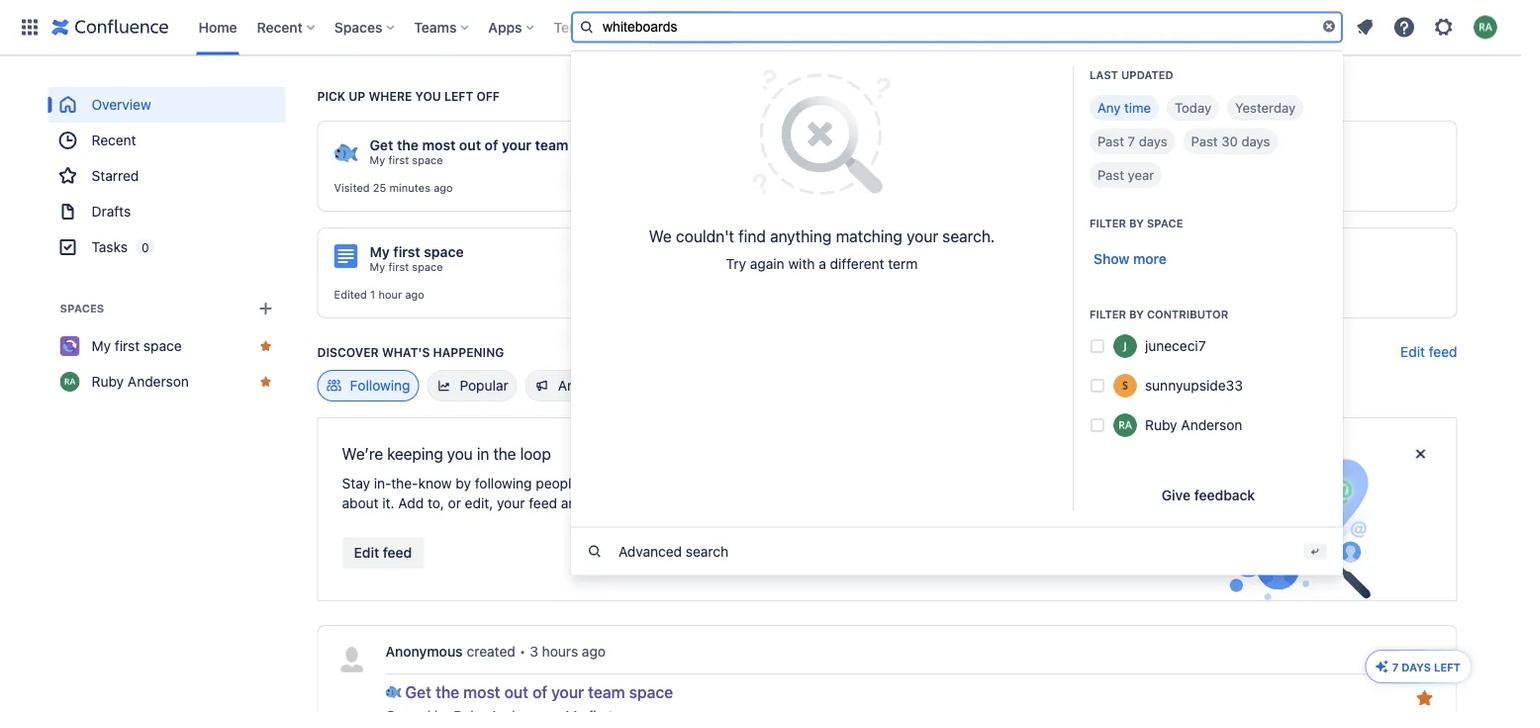 Task type: locate. For each thing, give the bounding box(es) containing it.
35
[[1141, 182, 1155, 195]]

your inside "get the most out of your team space my first space"
[[502, 137, 532, 153]]

7 inside popup button
[[1393, 661, 1399, 674]]

search
[[686, 543, 729, 560]]

most down created
[[464, 684, 501, 702]]

show more button
[[1082, 243, 1179, 275]]

0 vertical spatial up
[[349, 89, 366, 103]]

my first space link
[[370, 153, 443, 167], [755, 153, 829, 167], [1141, 153, 1214, 167], [370, 260, 443, 274], [48, 329, 286, 364]]

template - project plan my first space
[[755, 137, 910, 167]]

0 horizontal spatial get
[[370, 137, 393, 153]]

0 vertical spatial feed
[[1429, 344, 1458, 360]]

any time
[[1098, 99, 1151, 115]]

team inside get the most out of your team space link
[[588, 684, 625, 702]]

0 horizontal spatial edit
[[354, 545, 379, 561]]

0 horizontal spatial the
[[397, 137, 419, 153]]

1 vertical spatial feed
[[529, 495, 557, 512]]

Search Confluence field
[[571, 11, 1343, 43]]

up right show
[[812, 476, 828, 492]]

1 visited 25 minutes ago from the left
[[334, 182, 453, 195]]

recent up 'starred'
[[92, 132, 136, 148]]

by up 'or'
[[456, 476, 471, 492]]

1 horizontal spatial minutes
[[775, 182, 816, 195]]

past
[[1098, 133, 1125, 149], [1192, 133, 1218, 149], [1098, 167, 1125, 183]]

2 25 from the left
[[758, 182, 772, 195]]

0 vertical spatial team
[[535, 137, 569, 153]]

1 horizontal spatial overview
[[755, 244, 818, 260]]

1 vertical spatial you
[[447, 445, 473, 464]]

group
[[48, 87, 286, 265]]

days up year
[[1139, 133, 1168, 149]]

ago down template - meeting notes
[[1202, 182, 1221, 195]]

recent link
[[48, 123, 286, 158]]

edited for template - meeting notes
[[1105, 182, 1138, 195]]

2 filter from the top
[[1090, 308, 1127, 321]]

hours right •
[[542, 644, 578, 660]]

settings icon image
[[1432, 15, 1456, 39]]

anonymous
[[386, 644, 463, 660]]

25 down where
[[373, 182, 386, 195]]

help icon image
[[1393, 15, 1417, 39]]

hours
[[1159, 289, 1189, 301], [542, 644, 578, 660]]

:fish: image
[[386, 683, 401, 699]]

1 template from the left
[[755, 137, 817, 153]]

the down pick up where you left off
[[397, 137, 419, 153]]

hours up contributor
[[1159, 289, 1189, 301]]

0 horizontal spatial out
[[459, 137, 481, 153]]

0 horizontal spatial feed
[[383, 545, 412, 561]]

of inside "get the most out of your team space my first space"
[[485, 137, 498, 153]]

in right show
[[832, 476, 843, 492]]

1 vertical spatial 7
[[1393, 661, 1399, 674]]

popular
[[460, 378, 509, 394]]

25 up the find
[[758, 182, 772, 195]]

advanced search link
[[571, 528, 1343, 576]]

1 horizontal spatial visited
[[720, 182, 755, 195]]

template up year
[[1141, 137, 1202, 153]]

of
[[485, 137, 498, 153], [533, 684, 548, 702]]

0 horizontal spatial -
[[820, 137, 827, 153]]

1 horizontal spatial most
[[464, 684, 501, 702]]

0 horizontal spatial visited 25 minutes ago
[[334, 182, 453, 195]]

1 vertical spatial filter
[[1090, 308, 1127, 321]]

out down the left
[[459, 137, 481, 153]]

template for template - project plan my first space
[[755, 137, 817, 153]]

1 vertical spatial of
[[533, 684, 548, 702]]

0 horizontal spatial overview
[[92, 97, 151, 113]]

1 filter from the top
[[1090, 217, 1127, 230]]

most
[[422, 137, 456, 153], [464, 684, 501, 702]]

1 vertical spatial team
[[588, 684, 625, 702]]

spaces down "tasks"
[[60, 302, 104, 315]]

ruby
[[755, 261, 781, 274], [1141, 261, 1167, 274], [92, 374, 124, 390], [1145, 417, 1178, 433]]

2 unstar this space image from the top
[[258, 374, 274, 390]]

last
[[1090, 68, 1119, 81]]

we
[[649, 227, 672, 246]]

edit feed button
[[1401, 343, 1458, 362], [342, 538, 424, 569]]

0 vertical spatial in
[[1246, 244, 1258, 260]]

0 horizontal spatial recent
[[92, 132, 136, 148]]

anonymous image
[[336, 644, 368, 676]]

we couldn't find anything matching your search. try again with a different term
[[649, 227, 995, 272]]

most for get the most out of your team space
[[464, 684, 501, 702]]

by up show more
[[1129, 217, 1144, 230]]

search image
[[579, 19, 595, 35]]

1 vertical spatial hours
[[542, 644, 578, 660]]

announcements button
[[525, 370, 671, 402]]

of down 3 hours ago button on the left of the page
[[533, 684, 548, 702]]

2 template from the left
[[1141, 137, 1202, 153]]

team for get the most out of your team space
[[588, 684, 625, 702]]

teams
[[414, 19, 457, 35]]

drafts link
[[48, 194, 286, 230]]

last updated option group
[[1090, 95, 1328, 188]]

feed
[[1429, 344, 1458, 360], [529, 495, 557, 512], [383, 545, 412, 561]]

edited left 35 in the top of the page
[[1105, 182, 1138, 195]]

:notepad_spiral: image
[[1105, 139, 1129, 162]]

0 horizontal spatial up
[[349, 89, 366, 103]]

2 vertical spatial in
[[832, 476, 843, 492]]

filter by space
[[1090, 217, 1183, 230]]

0 horizontal spatial edited
[[334, 289, 367, 301]]

activity
[[700, 476, 747, 492]]

0 horizontal spatial minutes
[[389, 182, 431, 195]]

25
[[373, 182, 386, 195], [758, 182, 772, 195]]

0 horizontal spatial in
[[477, 445, 489, 464]]

:wave: image
[[1105, 246, 1129, 269], [1105, 246, 1129, 269]]

visited 25 minutes ago down where
[[334, 182, 453, 195]]

past left 30
[[1192, 133, 1218, 149]]

out inside get the most out of your team space link
[[505, 684, 529, 702]]

past inside 'button'
[[1098, 167, 1125, 183]]

0 horizontal spatial spaces
[[60, 302, 104, 315]]

we couldn't find anything matching your search. banner
[[0, 0, 1522, 576]]

7 days left
[[1393, 661, 1461, 674]]

1 vertical spatial unstar this space image
[[258, 374, 274, 390]]

1 horizontal spatial recent
[[257, 19, 303, 35]]

the down anonymous
[[436, 684, 460, 702]]

days for past 7 days
[[1139, 133, 1168, 149]]

last updated
[[1090, 68, 1174, 81]]

get for get the most out of your team space
[[405, 684, 432, 702]]

1 vertical spatial edited
[[334, 289, 367, 301]]

1 vertical spatial recent
[[92, 132, 136, 148]]

junececi7
[[1145, 338, 1206, 354]]

my first space link for visited 25 minutes ago
[[370, 153, 443, 167]]

template inside template - project plan my first space
[[755, 137, 817, 153]]

getting
[[1141, 244, 1190, 260]]

3 up the filter by contributor
[[1149, 289, 1156, 301]]

in right started
[[1246, 244, 1258, 260]]

of down the off
[[485, 137, 498, 153]]

1 vertical spatial get
[[405, 684, 432, 702]]

team
[[535, 137, 569, 153], [588, 684, 625, 702]]

2 vertical spatial the
[[436, 684, 460, 702]]

minutes up anything
[[775, 182, 816, 195]]

up right pick
[[349, 89, 366, 103]]

0 vertical spatial most
[[422, 137, 456, 153]]

0 horizontal spatial days
[[1139, 133, 1168, 149]]

past down :notepad_spiral: image
[[1098, 167, 1125, 183]]

1 vertical spatial edit feed
[[354, 545, 412, 561]]

0 vertical spatial 7
[[1128, 133, 1136, 149]]

-
[[820, 137, 827, 153], [1206, 137, 1212, 153]]

filter up the show at the right of the page
[[1090, 217, 1127, 230]]

the inside "get the most out of your team space my first space"
[[397, 137, 419, 153]]

year
[[1128, 167, 1155, 183]]

spaces
[[334, 19, 382, 35], [60, 302, 104, 315]]

2 horizontal spatial in
[[1246, 244, 1258, 260]]

0 vertical spatial you
[[415, 89, 441, 103]]

1 horizontal spatial ruby anderson link
[[755, 260, 834, 274]]

0 horizontal spatial most
[[422, 137, 456, 153]]

1 horizontal spatial 3
[[1149, 289, 1156, 301]]

edit,
[[465, 495, 493, 512]]

your inside we couldn't find anything matching your search. try again with a different term
[[907, 227, 939, 246]]

people
[[536, 476, 579, 492]]

by inside stay in-the-know by following people and spaces. their activity will show up in your feed, but you won't receive email notifications about it. add to, or edit, your feed anytime.
[[456, 476, 471, 492]]

search no results image
[[753, 67, 891, 197]]

0 vertical spatial edit
[[1401, 344, 1426, 360]]

1 horizontal spatial template
[[1141, 137, 1202, 153]]

recent inside "popup button"
[[257, 19, 303, 35]]

discover what's happening
[[317, 346, 504, 359]]

ago up contributor
[[1192, 289, 1211, 301]]

today
[[1175, 99, 1212, 115]]

by
[[1129, 217, 1144, 230], [1129, 308, 1144, 321], [456, 476, 471, 492]]

left
[[1434, 661, 1461, 674]]

0 vertical spatial get
[[370, 137, 393, 153]]

team inside "get the most out of your team space my first space"
[[535, 137, 569, 153]]

0 vertical spatial recent
[[257, 19, 303, 35]]

1 vertical spatial overview
[[755, 244, 818, 260]]

ruby anderson link
[[755, 260, 834, 274], [1141, 260, 1220, 274], [48, 364, 286, 400]]

1 horizontal spatial feed
[[529, 495, 557, 512]]

most for get the most out of your team space my first space
[[422, 137, 456, 153]]

you up know
[[447, 445, 473, 464]]

the up the following
[[493, 445, 516, 464]]

0 vertical spatial out
[[459, 137, 481, 153]]

to,
[[428, 495, 444, 512]]

1 unstar this space image from the top
[[258, 339, 274, 354]]

out for get the most out of your team space my first space
[[459, 137, 481, 153]]

minutes
[[389, 182, 431, 195], [775, 182, 816, 195], [1158, 182, 1199, 195]]

you inside stay in-the-know by following people and spaces. their activity will show up in your feed, but you won't receive email notifications about it. add to, or edit, your feed anytime.
[[940, 476, 963, 492]]

2 vertical spatial by
[[456, 476, 471, 492]]

ago
[[434, 182, 453, 195], [819, 182, 838, 195], [1202, 182, 1221, 195], [405, 289, 425, 301], [1192, 289, 1211, 301], [582, 644, 606, 660]]

templates
[[554, 19, 622, 35]]

1 vertical spatial up
[[812, 476, 828, 492]]

:fish: image
[[334, 139, 358, 162], [334, 139, 358, 162], [386, 683, 401, 699]]

0 horizontal spatial 25
[[373, 182, 386, 195]]

getting started in confluence
[[1141, 244, 1337, 260]]

spaces button
[[329, 11, 402, 43]]

visited up the find
[[720, 182, 755, 195]]

try
[[726, 255, 746, 272]]

0 horizontal spatial you
[[415, 89, 441, 103]]

any
[[1098, 99, 1121, 115]]

1 horizontal spatial up
[[812, 476, 828, 492]]

find
[[739, 227, 766, 246]]

different
[[830, 255, 885, 272]]

a
[[819, 255, 826, 272]]

search.
[[943, 227, 995, 246]]

most inside "get the most out of your team space my first space"
[[422, 137, 456, 153]]

you right but
[[940, 476, 963, 492]]

2 days from the left
[[1242, 133, 1270, 149]]

1 days from the left
[[1139, 133, 1168, 149]]

0 vertical spatial of
[[485, 137, 498, 153]]

- left project
[[820, 137, 827, 153]]

0 horizontal spatial team
[[535, 137, 569, 153]]

in inside stay in-the-know by following people and spaces. their activity will show up in your feed, but you won't receive email notifications about it. add to, or edit, your feed anytime.
[[832, 476, 843, 492]]

out down •
[[505, 684, 529, 702]]

1 horizontal spatial days
[[1242, 133, 1270, 149]]

unstar this space image for my first space
[[258, 339, 274, 354]]

time
[[1125, 99, 1151, 115]]

in up the following
[[477, 445, 489, 464]]

0 vertical spatial edited
[[1105, 182, 1138, 195]]

0 vertical spatial spaces
[[334, 19, 382, 35]]

days right 30
[[1242, 133, 1270, 149]]

past 7 days
[[1098, 133, 1168, 149]]

3 hours ago button
[[530, 642, 606, 662]]

about
[[342, 495, 379, 512]]

team for get the most out of your team space my first space
[[535, 137, 569, 153]]

0 horizontal spatial template
[[755, 137, 817, 153]]

0 vertical spatial filter
[[1090, 217, 1127, 230]]

visited 25 minutes ago up anything
[[720, 182, 838, 195]]

2 vertical spatial feed
[[383, 545, 412, 561]]

1 horizontal spatial the
[[436, 684, 460, 702]]

2 - from the left
[[1206, 137, 1212, 153]]

updated
[[1122, 68, 1174, 81]]

1 horizontal spatial edit feed button
[[1401, 343, 1458, 362]]

past 30 days button
[[1184, 128, 1278, 154]]

2 visited 25 minutes ago from the left
[[720, 182, 838, 195]]

2 vertical spatial you
[[940, 476, 963, 492]]

most down the left
[[422, 137, 456, 153]]

of inside get the most out of your team space link
[[533, 684, 548, 702]]

1 horizontal spatial edit
[[1401, 344, 1426, 360]]

edited left "1"
[[334, 289, 367, 301]]

2 horizontal spatial ruby anderson link
[[1141, 260, 1220, 274]]

recent right home
[[257, 19, 303, 35]]

by left contributor
[[1129, 308, 1144, 321]]

out for get the most out of your team space
[[505, 684, 529, 702]]

space
[[572, 137, 612, 153], [412, 154, 443, 167], [798, 154, 829, 167], [1183, 154, 1214, 167], [1147, 217, 1183, 230], [424, 244, 464, 260], [412, 261, 443, 274], [143, 338, 182, 354], [629, 684, 673, 702]]

1 horizontal spatial edited
[[1105, 182, 1138, 195]]

in
[[1246, 244, 1258, 260], [477, 445, 489, 464], [832, 476, 843, 492]]

up inside stay in-the-know by following people and spaces. their activity will show up in your feed, but you won't receive email notifications about it. add to, or edit, your feed anytime.
[[812, 476, 828, 492]]

edited 35 minutes ago
[[1105, 182, 1221, 195]]

minutes right 35 in the top of the page
[[1158, 182, 1199, 195]]

their
[[664, 476, 697, 492]]

visited down pick
[[334, 182, 370, 195]]

1 vertical spatial 3
[[530, 644, 538, 660]]

contributor
[[1147, 308, 1229, 321]]

past for past 30 days
[[1192, 133, 1218, 149]]

- for meeting
[[1206, 137, 1212, 153]]

0 vertical spatial by
[[1129, 217, 1144, 230]]

1 minutes from the left
[[389, 182, 431, 195]]

add
[[398, 495, 424, 512]]

1 vertical spatial edit feed button
[[342, 538, 424, 569]]

feed inside stay in-the-know by following people and spaces. their activity will show up in your feed, but you won't receive email notifications about it. add to, or edit, your feed anytime.
[[529, 495, 557, 512]]

your for we couldn't find anything matching your search. try again with a different term
[[907, 227, 939, 246]]

out inside "get the most out of your team space my first space"
[[459, 137, 481, 153]]

1 vertical spatial most
[[464, 684, 501, 702]]

filter down the show at the right of the page
[[1090, 308, 1127, 321]]

0 horizontal spatial edit feed
[[354, 545, 412, 561]]

first
[[388, 154, 409, 167], [774, 154, 794, 167], [1159, 154, 1180, 167], [393, 244, 421, 260], [388, 261, 409, 274], [115, 338, 140, 354]]

close message box image
[[1409, 443, 1433, 466]]

past year button
[[1090, 162, 1162, 188]]

template left project
[[755, 137, 817, 153]]

ruby inside the we couldn't find anything matching your search. banner
[[1145, 417, 1178, 433]]

starred link
[[48, 158, 286, 194]]

0 vertical spatial hours
[[1159, 289, 1189, 301]]

sunnyupside33
[[1145, 377, 1243, 394]]

1 25 from the left
[[373, 182, 386, 195]]

7
[[1128, 133, 1136, 149], [1393, 661, 1399, 674]]

anytime.
[[561, 495, 616, 512]]

7 right premium icon
[[1393, 661, 1399, 674]]

get down where
[[370, 137, 393, 153]]

1 vertical spatial out
[[505, 684, 529, 702]]

anderson
[[784, 261, 834, 274], [1170, 261, 1220, 274], [128, 374, 189, 390], [1181, 417, 1243, 433]]

0 vertical spatial the
[[397, 137, 419, 153]]

past down any
[[1098, 133, 1125, 149]]

email
[[1056, 476, 1090, 492]]

0 horizontal spatial visited
[[334, 182, 370, 195]]

anderson inside the we couldn't find anything matching your search. banner
[[1181, 417, 1243, 433]]

days
[[1139, 133, 1168, 149], [1242, 133, 1270, 149]]

give
[[1162, 487, 1191, 503]]

1 horizontal spatial 25
[[758, 182, 772, 195]]

get inside "get the most out of your team space my first space"
[[370, 137, 393, 153]]

yesterday button
[[1228, 95, 1304, 120]]

- inside template - project plan my first space
[[820, 137, 827, 153]]

1 horizontal spatial in
[[832, 476, 843, 492]]

minutes down "get the most out of your team space my first space"
[[389, 182, 431, 195]]

1 horizontal spatial get
[[405, 684, 432, 702]]

appswitcher icon image
[[18, 15, 42, 39]]

1 horizontal spatial team
[[588, 684, 625, 702]]

my first space
[[1141, 154, 1214, 167], [370, 244, 464, 260], [370, 261, 443, 274], [92, 338, 182, 354]]

you left the left
[[415, 89, 441, 103]]

started
[[1194, 244, 1242, 260]]

ago right hour at the left of page
[[405, 289, 425, 301]]

1 horizontal spatial out
[[505, 684, 529, 702]]

1 horizontal spatial spaces
[[334, 19, 382, 35]]

spaces right recent "popup button"
[[334, 19, 382, 35]]

0 horizontal spatial 7
[[1128, 133, 1136, 149]]

confluence image
[[51, 15, 169, 39], [51, 15, 169, 39]]

1 horizontal spatial -
[[1206, 137, 1212, 153]]

get right :fish: icon
[[405, 684, 432, 702]]

1 - from the left
[[820, 137, 827, 153]]

- left 30
[[1206, 137, 1212, 153]]

3 right •
[[530, 644, 538, 660]]

7 up past year 'button'
[[1128, 133, 1136, 149]]

unstar this space image
[[258, 339, 274, 354], [258, 374, 274, 390]]

1 horizontal spatial you
[[447, 445, 473, 464]]

past 30 days
[[1192, 133, 1270, 149]]



Task type: describe. For each thing, give the bounding box(es) containing it.
apps
[[488, 19, 522, 35]]

unstar image
[[1413, 687, 1437, 711]]

home link
[[193, 11, 243, 43]]

0
[[141, 241, 149, 254]]

ago down "get the most out of your team space my first space"
[[434, 182, 453, 195]]

filter by contributor
[[1090, 308, 1229, 321]]

premium icon image
[[1375, 659, 1391, 675]]

first inside template - project plan my first space
[[774, 154, 794, 167]]

discover
[[317, 346, 379, 359]]

by for space
[[1129, 217, 1144, 230]]

the for get the most out of your team space
[[436, 684, 460, 702]]

2 horizontal spatial the
[[493, 445, 516, 464]]

it.
[[383, 495, 395, 512]]

unstar this space image for ruby anderson
[[258, 374, 274, 390]]

but
[[915, 476, 936, 492]]

show
[[775, 476, 808, 492]]

2 visited from the left
[[720, 182, 755, 195]]

2 minutes from the left
[[775, 182, 816, 195]]

0 vertical spatial edit feed button
[[1401, 343, 1458, 362]]

past 7 days button
[[1090, 128, 1176, 154]]

anonymous created • 3 hours ago
[[386, 644, 606, 660]]

home
[[198, 19, 237, 35]]

of for get the most out of your team space my first space
[[485, 137, 498, 153]]

template for template - meeting notes
[[1141, 137, 1202, 153]]

know
[[418, 476, 452, 492]]

keeping
[[387, 445, 443, 464]]

yesterday
[[1236, 99, 1296, 115]]

of for get the most out of your team space
[[533, 684, 548, 702]]

get for get the most out of your team space my first space
[[370, 137, 393, 153]]

1 horizontal spatial hours
[[1159, 289, 1189, 301]]

tasks
[[92, 239, 128, 255]]

clear search session image
[[1322, 18, 1337, 34]]

- for project
[[820, 137, 827, 153]]

feedback
[[1195, 487, 1255, 503]]

my first space link for edited 1 hour ago
[[370, 260, 443, 274]]

popular button
[[427, 370, 517, 402]]

days
[[1402, 661, 1431, 674]]

following
[[350, 378, 410, 394]]

share image
[[1350, 687, 1374, 711]]

starred
[[92, 168, 139, 184]]

ago up get the most out of your team space link
[[582, 644, 606, 660]]

following button
[[317, 370, 419, 402]]

give feedback
[[1162, 487, 1255, 503]]

past year
[[1098, 167, 1155, 183]]

1 vertical spatial spaces
[[60, 302, 104, 315]]

the-
[[391, 476, 418, 492]]

overview link
[[48, 87, 286, 123]]

0 vertical spatial 3
[[1149, 289, 1156, 301]]

0 horizontal spatial ruby anderson link
[[48, 364, 286, 400]]

my first space link for edited 35 minutes ago
[[1141, 153, 1214, 167]]

filter for filter by contributor
[[1090, 308, 1127, 321]]

days for past 30 days
[[1242, 133, 1270, 149]]

drafts
[[92, 203, 131, 220]]

off
[[477, 89, 500, 103]]

pick up where you left off
[[317, 89, 500, 103]]

ruby anderson inside the we couldn't find anything matching your search. banner
[[1145, 417, 1243, 433]]

past for past 7 days
[[1098, 133, 1125, 149]]

2 horizontal spatial feed
[[1429, 344, 1458, 360]]

your for get the most out of your team space my first space
[[502, 137, 532, 153]]

advanced
[[619, 543, 682, 560]]

7 days left button
[[1367, 651, 1471, 683]]

left
[[444, 89, 473, 103]]

•
[[520, 644, 526, 660]]

stay
[[342, 476, 370, 492]]

notification icon image
[[1353, 15, 1377, 39]]

0 vertical spatial overview
[[92, 97, 151, 113]]

0 vertical spatial edit feed
[[1401, 344, 1458, 360]]

will
[[750, 476, 771, 492]]

edited for my first space
[[334, 289, 367, 301]]

past for past year
[[1098, 167, 1125, 183]]

advanced search
[[619, 543, 729, 560]]

we're
[[342, 445, 383, 464]]

3 minutes from the left
[[1158, 182, 1199, 195]]

ruby anderson link for overview
[[755, 260, 834, 274]]

with
[[788, 255, 815, 272]]

loop
[[520, 445, 551, 464]]

in-
[[374, 476, 391, 492]]

global element
[[12, 0, 1141, 55]]

filter for filter by space
[[1090, 217, 1127, 230]]

pick
[[317, 89, 346, 103]]

first inside "get the most out of your team space my first space"
[[388, 154, 409, 167]]

happening
[[433, 346, 504, 359]]

1 visited from the left
[[334, 182, 370, 195]]

1 vertical spatial edit
[[354, 545, 379, 561]]

spaces.
[[611, 476, 660, 492]]

spaces inside popup button
[[334, 19, 382, 35]]

your profile and preferences image
[[1474, 15, 1498, 39]]

my inside "get the most out of your team space my first space"
[[370, 154, 385, 167]]

today button
[[1167, 95, 1220, 120]]

my inside template - project plan my first space
[[755, 154, 771, 167]]

the for get the most out of your team space my first space
[[397, 137, 419, 153]]

and
[[583, 476, 607, 492]]

where
[[369, 89, 412, 103]]

confluence
[[1261, 244, 1337, 260]]

give feedback button
[[1150, 480, 1267, 511]]

7 inside button
[[1128, 133, 1136, 149]]

more
[[1134, 250, 1167, 267]]

edited 1 hour ago
[[334, 289, 425, 301]]

project
[[830, 137, 878, 153]]

created
[[467, 644, 516, 660]]

anything
[[770, 227, 832, 246]]

we're keeping you in the loop
[[342, 445, 551, 464]]

0 horizontal spatial edit feed button
[[342, 538, 424, 569]]

recent button
[[251, 11, 323, 43]]

again
[[750, 255, 785, 272]]

create a space image
[[254, 297, 278, 321]]

advanced search image
[[587, 544, 603, 560]]

1
[[370, 289, 375, 301]]

won't
[[967, 476, 1002, 492]]

0 horizontal spatial 3
[[530, 644, 538, 660]]

space inside template - project plan my first space
[[798, 154, 829, 167]]

3 hours ago
[[1149, 289, 1211, 301]]

get the most out of your team space my first space
[[370, 137, 612, 167]]

30
[[1222, 133, 1238, 149]]

:notepad_spiral: image
[[1105, 139, 1129, 162]]

template - meeting notes
[[1141, 137, 1311, 153]]

ruby anderson link for getting started in confluence
[[1141, 260, 1220, 274]]

by for contributor
[[1129, 308, 1144, 321]]

your for get the most out of your team space
[[552, 684, 584, 702]]

1 vertical spatial in
[[477, 445, 489, 464]]

any time button
[[1090, 95, 1159, 120]]

group containing overview
[[48, 87, 286, 265]]

receive
[[1006, 476, 1052, 492]]

term
[[888, 255, 918, 272]]

notifications
[[1093, 476, 1172, 492]]

get the most out of your team space
[[405, 684, 673, 702]]

0 horizontal spatial hours
[[542, 644, 578, 660]]

templates link
[[548, 11, 628, 43]]

meeting
[[1216, 137, 1270, 153]]

ago down template - project plan my first space
[[819, 182, 838, 195]]

space inside the we couldn't find anything matching your search. banner
[[1147, 217, 1183, 230]]



Task type: vqa. For each thing, say whether or not it's contained in the screenshot.
1st ''' from right
no



